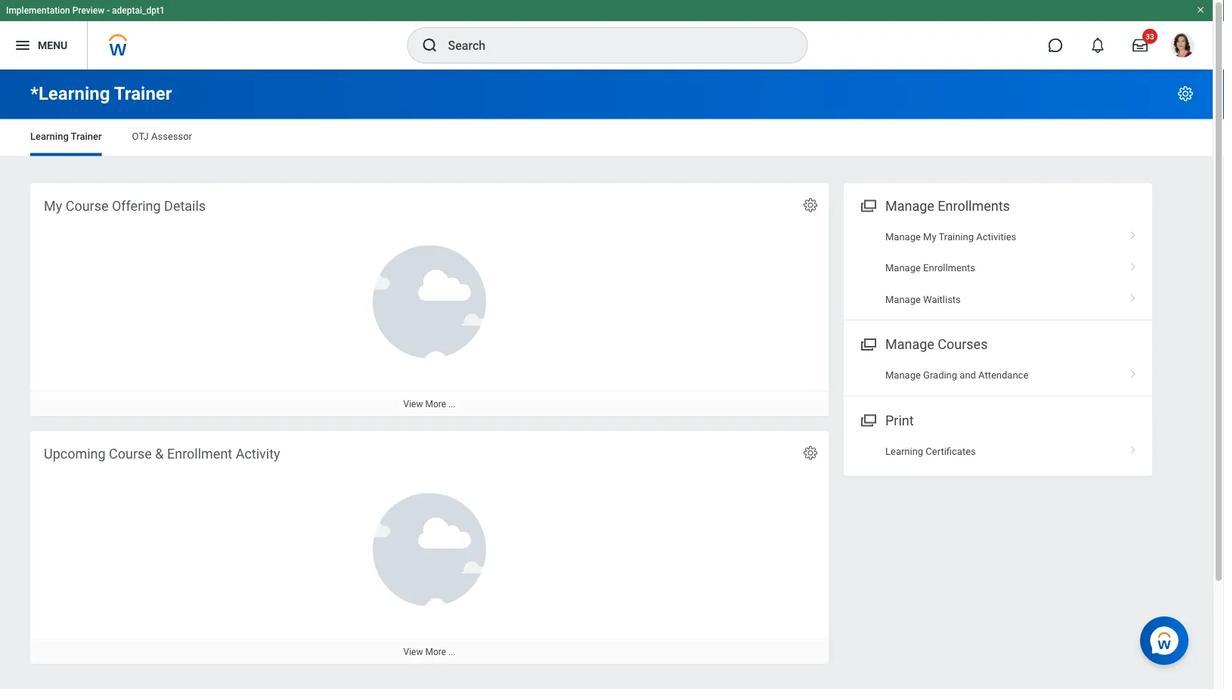 Task type: locate. For each thing, give the bounding box(es) containing it.
3 chevron right image from the top
[[1124, 289, 1144, 304]]

2 ... from the top
[[449, 647, 456, 658]]

menu group image left manage courses
[[858, 334, 878, 354]]

0 horizontal spatial trainer
[[71, 131, 102, 142]]

courses
[[938, 337, 988, 353]]

1 vertical spatial view
[[404, 647, 423, 658]]

... inside upcoming course & enrollment activity element
[[449, 647, 456, 658]]

0 vertical spatial enrollments
[[938, 198, 1011, 214]]

1 vertical spatial manage enrollments
[[886, 263, 976, 274]]

view more ... inside upcoming course & enrollment activity element
[[404, 647, 456, 658]]

view more ... link for my course offering details
[[30, 392, 829, 417]]

manage right menu group image
[[886, 198, 935, 214]]

manage grading and attendance
[[886, 370, 1029, 381]]

33 button
[[1124, 29, 1158, 62]]

course left &
[[109, 446, 152, 462]]

chevron right image inside manage enrollments 'link'
[[1124, 257, 1144, 272]]

profile logan mcneil image
[[1171, 33, 1195, 61]]

manage waitlists link
[[844, 284, 1153, 315]]

0 horizontal spatial course
[[66, 198, 109, 214]]

manage courses
[[886, 337, 988, 353]]

waitlists
[[924, 294, 961, 305]]

0 vertical spatial learning
[[30, 131, 69, 142]]

manage up grading
[[886, 337, 935, 353]]

my course offering details element
[[30, 183, 829, 417]]

2 manage enrollments from the top
[[886, 263, 976, 274]]

my down the learning trainer
[[44, 198, 62, 214]]

menu group image for manage courses
[[858, 334, 878, 354]]

manage up manage waitlists
[[886, 263, 921, 274]]

enrollments up training
[[938, 198, 1011, 214]]

manage left training
[[886, 231, 921, 243]]

1 vertical spatial view more ...
[[404, 647, 456, 658]]

0 vertical spatial menu group image
[[858, 334, 878, 354]]

1 menu group image from the top
[[858, 334, 878, 354]]

2 more from the top
[[425, 647, 446, 658]]

view inside 'my course offering details' element
[[404, 399, 423, 410]]

2 view more ... link from the top
[[30, 640, 829, 665]]

Search Workday  search field
[[448, 29, 777, 62]]

manage inside 'link'
[[886, 263, 921, 274]]

trainer up otj
[[114, 83, 172, 104]]

tab list
[[15, 120, 1198, 156]]

chevron right image inside manage waitlists link
[[1124, 289, 1144, 304]]

manage enrollments link
[[844, 253, 1153, 284]]

chevron right image for manage grading and attendance
[[1124, 365, 1144, 380]]

2 manage from the top
[[886, 231, 921, 243]]

0 vertical spatial ...
[[449, 399, 456, 410]]

manage for manage waitlists link
[[886, 294, 921, 305]]

1 ... from the top
[[449, 399, 456, 410]]

learning down '*learning'
[[30, 131, 69, 142]]

view inside upcoming course & enrollment activity element
[[404, 647, 423, 658]]

trainer down the *learning trainer
[[71, 131, 102, 142]]

chevron right image
[[1124, 226, 1144, 241], [1124, 257, 1144, 272], [1124, 289, 1144, 304], [1124, 365, 1144, 380]]

2 view from the top
[[404, 647, 423, 658]]

1 vertical spatial more
[[425, 647, 446, 658]]

4 manage from the top
[[886, 294, 921, 305]]

0 horizontal spatial learning
[[30, 131, 69, 142]]

more
[[425, 399, 446, 410], [425, 647, 446, 658]]

2 chevron right image from the top
[[1124, 257, 1144, 272]]

0 vertical spatial view more ...
[[404, 399, 456, 410]]

trainer for *learning trainer
[[114, 83, 172, 104]]

0 vertical spatial manage enrollments
[[886, 198, 1011, 214]]

chevron right image for manage waitlists
[[1124, 289, 1144, 304]]

upcoming course & enrollment activity element
[[30, 432, 829, 665]]

4 chevron right image from the top
[[1124, 365, 1144, 380]]

-
[[107, 5, 110, 16]]

course
[[66, 198, 109, 214], [109, 446, 152, 462]]

enrollments down manage my training activities
[[924, 263, 976, 274]]

course left the offering
[[66, 198, 109, 214]]

my course offering details
[[44, 198, 206, 214]]

*learning trainer
[[30, 83, 172, 104]]

more inside 'my course offering details' element
[[425, 399, 446, 410]]

more inside upcoming course & enrollment activity element
[[425, 647, 446, 658]]

...
[[449, 399, 456, 410], [449, 647, 456, 658]]

0 vertical spatial my
[[44, 198, 62, 214]]

manage enrollments
[[886, 198, 1011, 214], [886, 263, 976, 274]]

menu group image
[[858, 334, 878, 354], [858, 410, 878, 430]]

chevron right image
[[1124, 441, 1144, 456]]

enrollments inside 'link'
[[924, 263, 976, 274]]

learning
[[30, 131, 69, 142], [886, 446, 924, 457]]

list containing manage my training activities
[[844, 221, 1153, 315]]

1 horizontal spatial learning
[[886, 446, 924, 457]]

... for upcoming course & enrollment activity
[[449, 647, 456, 658]]

manage enrollments up manage waitlists
[[886, 263, 976, 274]]

enrollment
[[167, 446, 232, 462]]

trainer
[[114, 83, 172, 104], [71, 131, 102, 142]]

1 view from the top
[[404, 399, 423, 410]]

1 vertical spatial menu group image
[[858, 410, 878, 430]]

and
[[960, 370, 977, 381]]

3 manage from the top
[[886, 263, 921, 274]]

menu group image left the print
[[858, 410, 878, 430]]

chevron right image inside manage my training activities link
[[1124, 226, 1144, 241]]

learning down the print
[[886, 446, 924, 457]]

view more ... link for upcoming course & enrollment activity
[[30, 640, 829, 665]]

1 vertical spatial view more ... link
[[30, 640, 829, 665]]

chevron right image inside manage grading and attendance link
[[1124, 365, 1144, 380]]

2 menu group image from the top
[[858, 410, 878, 430]]

1 vertical spatial learning
[[886, 446, 924, 457]]

1 vertical spatial enrollments
[[924, 263, 976, 274]]

manage enrollments inside 'link'
[[886, 263, 976, 274]]

0 vertical spatial view more ... link
[[30, 392, 829, 417]]

more for upcoming course & enrollment activity
[[425, 647, 446, 658]]

my left training
[[924, 231, 937, 243]]

tab list inside *learning trainer main content
[[15, 120, 1198, 156]]

1 vertical spatial trainer
[[71, 131, 102, 142]]

5 manage from the top
[[886, 337, 935, 353]]

0 vertical spatial trainer
[[114, 83, 172, 104]]

details
[[164, 198, 206, 214]]

manage enrollments up manage my training activities
[[886, 198, 1011, 214]]

menu group image
[[858, 195, 878, 215]]

6 manage from the top
[[886, 370, 921, 381]]

implementation
[[6, 5, 70, 16]]

2 view more ... from the top
[[404, 647, 456, 658]]

1 manage from the top
[[886, 198, 935, 214]]

view
[[404, 399, 423, 410], [404, 647, 423, 658]]

manage left grading
[[886, 370, 921, 381]]

manage
[[886, 198, 935, 214], [886, 231, 921, 243], [886, 263, 921, 274], [886, 294, 921, 305], [886, 337, 935, 353], [886, 370, 921, 381]]

1 view more ... link from the top
[[30, 392, 829, 417]]

1 horizontal spatial my
[[924, 231, 937, 243]]

... inside 'my course offering details' element
[[449, 399, 456, 410]]

0 vertical spatial more
[[425, 399, 446, 410]]

1 vertical spatial ...
[[449, 647, 456, 658]]

1 view more ... from the top
[[404, 399, 456, 410]]

view more ...
[[404, 399, 456, 410], [404, 647, 456, 658]]

1 horizontal spatial course
[[109, 446, 152, 462]]

1 horizontal spatial trainer
[[114, 83, 172, 104]]

1 chevron right image from the top
[[1124, 226, 1144, 241]]

course for offering
[[66, 198, 109, 214]]

1 vertical spatial course
[[109, 446, 152, 462]]

tab list containing learning trainer
[[15, 120, 1198, 156]]

my
[[44, 198, 62, 214], [924, 231, 937, 243]]

view more ... link
[[30, 392, 829, 417], [30, 640, 829, 665]]

activities
[[977, 231, 1017, 243]]

1 vertical spatial my
[[924, 231, 937, 243]]

view more ... inside 'my course offering details' element
[[404, 399, 456, 410]]

0 vertical spatial view
[[404, 399, 423, 410]]

1 more from the top
[[425, 399, 446, 410]]

0 vertical spatial course
[[66, 198, 109, 214]]

list
[[844, 221, 1153, 315]]

enrollments
[[938, 198, 1011, 214], [924, 263, 976, 274]]

learning certificates
[[886, 446, 976, 457]]

manage left waitlists
[[886, 294, 921, 305]]



Task type: vqa. For each thing, say whether or not it's contained in the screenshot.
Off
no



Task type: describe. For each thing, give the bounding box(es) containing it.
view more ... for upcoming course & enrollment activity
[[404, 647, 456, 658]]

preview
[[72, 5, 105, 16]]

33
[[1146, 32, 1155, 41]]

learning certificates link
[[844, 436, 1153, 467]]

upcoming course & enrollment activity
[[44, 446, 280, 462]]

1 manage enrollments from the top
[[886, 198, 1011, 214]]

activity
[[236, 446, 280, 462]]

manage grading and attendance link
[[844, 360, 1153, 391]]

course for &
[[109, 446, 152, 462]]

configure upcoming course & enrollment activity image
[[803, 445, 819, 462]]

0 horizontal spatial my
[[44, 198, 62, 214]]

attendance
[[979, 370, 1029, 381]]

learning for learning certificates
[[886, 446, 924, 457]]

manage my training activities link
[[844, 221, 1153, 253]]

otj
[[132, 131, 149, 142]]

menu group image for print
[[858, 410, 878, 430]]

manage for manage enrollments 'link'
[[886, 263, 921, 274]]

offering
[[112, 198, 161, 214]]

close environment banner image
[[1197, 5, 1206, 14]]

learning for learning trainer
[[30, 131, 69, 142]]

grading
[[924, 370, 958, 381]]

manage waitlists
[[886, 294, 961, 305]]

trainer for learning trainer
[[71, 131, 102, 142]]

menu banner
[[0, 0, 1213, 70]]

*learning
[[30, 83, 110, 104]]

configure this page image
[[1177, 85, 1195, 103]]

view for upcoming course & enrollment activity
[[404, 647, 423, 658]]

&
[[155, 446, 164, 462]]

menu
[[38, 39, 68, 52]]

chevron right image for manage enrollments
[[1124, 257, 1144, 272]]

view for my course offering details
[[404, 399, 423, 410]]

training
[[939, 231, 974, 243]]

manage my training activities
[[886, 231, 1017, 243]]

assessor
[[151, 131, 192, 142]]

chevron right image for manage my training activities
[[1124, 226, 1144, 241]]

manage for manage grading and attendance link
[[886, 370, 921, 381]]

implementation preview -   adeptai_dpt1
[[6, 5, 165, 16]]

search image
[[421, 36, 439, 54]]

menu button
[[0, 21, 87, 70]]

manage for manage my training activities link
[[886, 231, 921, 243]]

view more ... for my course offering details
[[404, 399, 456, 410]]

*learning trainer main content
[[0, 70, 1213, 678]]

inbox large image
[[1133, 38, 1148, 53]]

more for my course offering details
[[425, 399, 446, 410]]

justify image
[[14, 36, 32, 54]]

upcoming
[[44, 446, 106, 462]]

... for my course offering details
[[449, 399, 456, 410]]

notifications large image
[[1091, 38, 1106, 53]]

configure my course offering details image
[[803, 197, 819, 214]]

list inside *learning trainer main content
[[844, 221, 1153, 315]]

otj assessor
[[132, 131, 192, 142]]

certificates
[[926, 446, 976, 457]]

print
[[886, 413, 914, 429]]

learning trainer
[[30, 131, 102, 142]]

adeptai_dpt1
[[112, 5, 165, 16]]



